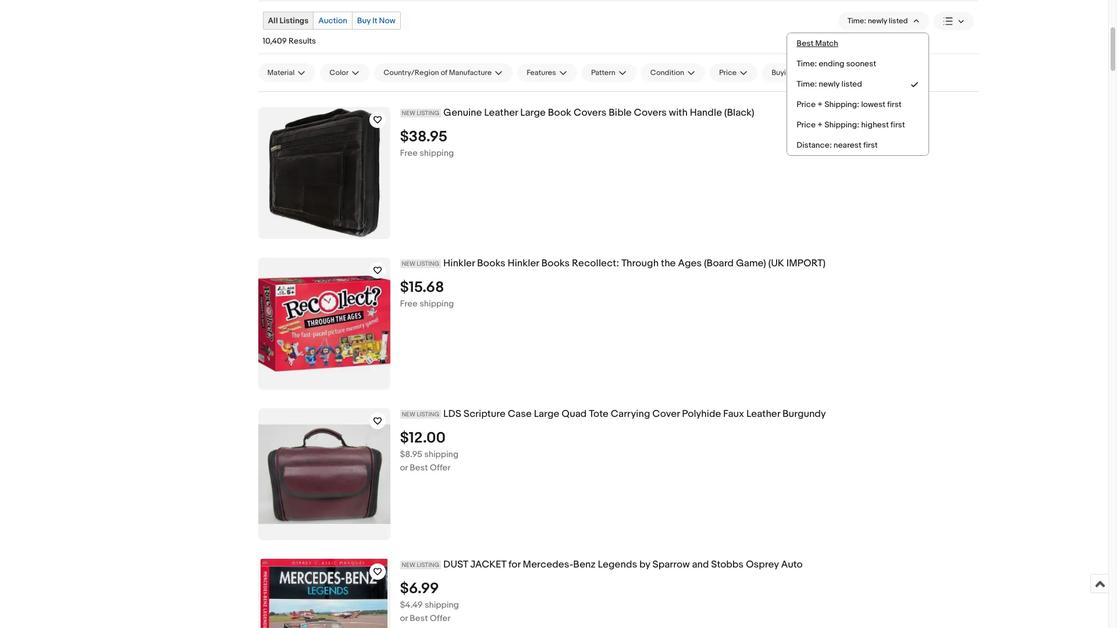 Task type: vqa. For each thing, say whether or not it's contained in the screenshot.
$12.00 the or
yes



Task type: locate. For each thing, give the bounding box(es) containing it.
1 listing from the top
[[417, 109, 440, 117]]

0 horizontal spatial hinkler
[[444, 258, 475, 270]]

covers left "bible"
[[574, 107, 607, 119]]

time: down format
[[797, 79, 818, 89]]

0 vertical spatial or
[[400, 463, 408, 474]]

shipping for $6.99
[[425, 600, 459, 611]]

new inside new listing dust jacket for mercedes-benz legends by sparrow and stobbs osprey auto
[[402, 562, 416, 569]]

1 offer from the top
[[430, 463, 451, 474]]

0 vertical spatial newly
[[869, 16, 888, 26]]

for
[[509, 560, 521, 571]]

listing inside new listing hinkler books hinkler books recollect: through the ages (board game) (uk import)
[[417, 260, 440, 268]]

new up $38.95
[[402, 109, 416, 117]]

free inside the $15.68 free shipping
[[400, 299, 418, 310]]

1 vertical spatial +
[[818, 120, 823, 130]]

first inside the price + shipping: lowest first link
[[888, 100, 902, 109]]

time: inside time: newly listed link
[[797, 79, 818, 89]]

large right case
[[534, 409, 560, 420]]

time: for time: newly listed dropdown button
[[848, 16, 867, 26]]

0 horizontal spatial newly
[[819, 79, 840, 89]]

books
[[477, 258, 506, 270], [542, 258, 570, 270]]

time: newly listed down ending
[[797, 79, 863, 89]]

filters
[[862, 68, 882, 77]]

$6.99
[[400, 580, 439, 598]]

new inside new listing lds scripture case large quad tote carrying cover polyhide faux leather burgundy
[[402, 411, 416, 419]]

1 new from the top
[[402, 109, 416, 117]]

1 covers from the left
[[574, 107, 607, 119]]

1 vertical spatial newly
[[819, 79, 840, 89]]

listings
[[280, 16, 309, 26]]

hinkler
[[444, 258, 475, 270], [508, 258, 540, 270]]

country/region of manufacture button
[[374, 63, 513, 82]]

2 or from the top
[[400, 614, 408, 625]]

it
[[373, 16, 378, 26]]

1 horizontal spatial listed
[[889, 16, 909, 26]]

through
[[622, 258, 659, 270]]

newly up best match link
[[869, 16, 888, 26]]

price for price + shipping: lowest first
[[797, 100, 816, 109]]

first inside price + shipping: highest first link
[[891, 120, 906, 130]]

newly down ending
[[819, 79, 840, 89]]

$15.68 free shipping
[[400, 279, 454, 310]]

shipping inside $12.00 $8.95 shipping or best offer
[[425, 449, 459, 460]]

or down $8.95
[[400, 463, 408, 474]]

0 horizontal spatial all
[[268, 16, 278, 26]]

shipping: for lowest
[[825, 100, 860, 109]]

all
[[268, 16, 278, 26], [851, 68, 860, 77]]

all filters button
[[846, 63, 887, 82]]

new inside new listing genuine leather large book covers bible covers with handle (black)
[[402, 109, 416, 117]]

1 vertical spatial best
[[410, 463, 428, 474]]

0 vertical spatial shipping:
[[825, 100, 860, 109]]

polyhide
[[683, 409, 722, 420]]

newly for time: newly listed dropdown button
[[869, 16, 888, 26]]

stobbs
[[712, 560, 744, 571]]

0 horizontal spatial listed
[[842, 79, 863, 89]]

first for price + shipping: highest first
[[891, 120, 906, 130]]

shipping:
[[825, 100, 860, 109], [825, 120, 860, 130]]

shipping inside $38.95 free shipping
[[420, 148, 454, 159]]

lowest
[[862, 100, 886, 109]]

0 vertical spatial time: newly listed
[[848, 16, 909, 26]]

distance:
[[797, 140, 832, 150]]

2 offer from the top
[[430, 614, 451, 625]]

listed down all filters
[[842, 79, 863, 89]]

new for $12.00
[[402, 411, 416, 419]]

newly inside dropdown button
[[869, 16, 888, 26]]

new up $6.99
[[402, 562, 416, 569]]

time: newly listed inside dropdown button
[[848, 16, 909, 26]]

1 hinkler from the left
[[444, 258, 475, 270]]

new up $15.68
[[402, 260, 416, 268]]

all listings link
[[263, 12, 313, 29]]

view: list view image
[[944, 15, 965, 27]]

covers
[[574, 107, 607, 119], [634, 107, 667, 119]]

or inside $12.00 $8.95 shipping or best offer
[[400, 463, 408, 474]]

(uk
[[769, 258, 785, 270]]

1 horizontal spatial leather
[[747, 409, 781, 420]]

mercedes-
[[523, 560, 574, 571]]

listed inside dropdown button
[[889, 16, 909, 26]]

0 horizontal spatial books
[[477, 258, 506, 270]]

2 vertical spatial best
[[410, 614, 428, 625]]

free
[[400, 148, 418, 159], [400, 299, 418, 310]]

ages
[[678, 258, 702, 270]]

3 new from the top
[[402, 411, 416, 419]]

0 vertical spatial listed
[[889, 16, 909, 26]]

price + shipping: lowest first link
[[788, 94, 929, 115]]

2 shipping: from the top
[[825, 120, 860, 130]]

genuine
[[444, 107, 482, 119]]

ending
[[819, 59, 845, 69]]

(board
[[705, 258, 734, 270]]

leather right genuine
[[485, 107, 518, 119]]

price button
[[710, 63, 758, 82]]

time: inside time: newly listed dropdown button
[[848, 16, 867, 26]]

shipping
[[420, 148, 454, 159], [420, 299, 454, 310], [425, 449, 459, 460], [425, 600, 459, 611]]

2 vertical spatial price
[[797, 120, 816, 130]]

free down $38.95
[[400, 148, 418, 159]]

listing for $6.99
[[417, 562, 440, 569]]

buy it now link
[[353, 12, 401, 29]]

jacket
[[471, 560, 507, 571]]

1 vertical spatial price
[[797, 100, 816, 109]]

1 vertical spatial first
[[891, 120, 906, 130]]

0 vertical spatial large
[[521, 107, 546, 119]]

1 horizontal spatial all
[[851, 68, 860, 77]]

or inside $6.99 $4.49 shipping or best offer
[[400, 614, 408, 625]]

listed up best match link
[[889, 16, 909, 26]]

2 free from the top
[[400, 299, 418, 310]]

listed for time: newly listed link
[[842, 79, 863, 89]]

features button
[[518, 63, 578, 82]]

offer
[[430, 463, 451, 474], [430, 614, 451, 625]]

+
[[818, 100, 823, 109], [818, 120, 823, 130]]

faux
[[724, 409, 745, 420]]

time: newly listed for time: newly listed link
[[797, 79, 863, 89]]

free inside $38.95 free shipping
[[400, 148, 418, 159]]

shipping: up distance: nearest first
[[825, 120, 860, 130]]

price down format
[[797, 100, 816, 109]]

+ down format
[[818, 100, 823, 109]]

listing up $15.68
[[417, 260, 440, 268]]

price up (black)
[[720, 68, 737, 77]]

3 listing from the top
[[417, 411, 440, 419]]

1 + from the top
[[818, 100, 823, 109]]

large left book
[[521, 107, 546, 119]]

time: newly listed button
[[839, 12, 930, 30]]

nearest
[[834, 140, 862, 150]]

free for $15.68
[[400, 299, 418, 310]]

shipping down $6.99
[[425, 600, 459, 611]]

time: up best match link
[[848, 16, 867, 26]]

0 vertical spatial first
[[888, 100, 902, 109]]

2 listing from the top
[[417, 260, 440, 268]]

listing up $12.00
[[417, 411, 440, 419]]

best down $8.95
[[410, 463, 428, 474]]

first right lowest
[[888, 100, 902, 109]]

free for $38.95
[[400, 148, 418, 159]]

0 vertical spatial price
[[720, 68, 737, 77]]

+ for price + shipping: lowest first
[[818, 100, 823, 109]]

best match
[[797, 38, 839, 48]]

4 new from the top
[[402, 562, 416, 569]]

2 vertical spatial time:
[[797, 79, 818, 89]]

listing inside new listing genuine leather large book covers bible covers with handle (black)
[[417, 109, 440, 117]]

all inside button
[[851, 68, 860, 77]]

newly
[[869, 16, 888, 26], [819, 79, 840, 89]]

time: newly listed
[[848, 16, 909, 26], [797, 79, 863, 89]]

1 horizontal spatial newly
[[869, 16, 888, 26]]

time: newly listed up best match link
[[848, 16, 909, 26]]

1 vertical spatial listed
[[842, 79, 863, 89]]

new for $38.95
[[402, 109, 416, 117]]

now
[[379, 16, 396, 26]]

shipping for $12.00
[[425, 449, 459, 460]]

distance: nearest first link
[[788, 135, 929, 155]]

shipping inside the $15.68 free shipping
[[420, 299, 454, 310]]

2 covers from the left
[[634, 107, 667, 119]]

1 or from the top
[[400, 463, 408, 474]]

new up $12.00
[[402, 411, 416, 419]]

1 vertical spatial all
[[851, 68, 860, 77]]

import)
[[787, 258, 826, 270]]

+ for price + shipping: highest first
[[818, 120, 823, 130]]

price
[[720, 68, 737, 77], [797, 100, 816, 109], [797, 120, 816, 130]]

best
[[797, 38, 814, 48], [410, 463, 428, 474], [410, 614, 428, 625]]

1 shipping: from the top
[[825, 100, 860, 109]]

0 horizontal spatial covers
[[574, 107, 607, 119]]

1 vertical spatial time:
[[797, 59, 818, 69]]

leather
[[485, 107, 518, 119], [747, 409, 781, 420]]

new for $15.68
[[402, 260, 416, 268]]

dust jacket for mercedes-benz legends by sparrow and stobbs osprey auto image
[[261, 560, 388, 629]]

new inside new listing hinkler books hinkler books recollect: through the ages (board game) (uk import)
[[402, 260, 416, 268]]

1 horizontal spatial books
[[542, 258, 570, 270]]

listing up $6.99
[[417, 562, 440, 569]]

first down highest
[[864, 140, 878, 150]]

shipping for $15.68
[[420, 299, 454, 310]]

4 listing from the top
[[417, 562, 440, 569]]

1 vertical spatial free
[[400, 299, 418, 310]]

0 vertical spatial +
[[818, 100, 823, 109]]

2 new from the top
[[402, 260, 416, 268]]

by
[[640, 560, 651, 571]]

time: for time: ending soonest link
[[797, 59, 818, 69]]

free down $15.68
[[400, 299, 418, 310]]

new for $6.99
[[402, 562, 416, 569]]

1 free from the top
[[400, 148, 418, 159]]

+ up distance: on the top right of page
[[818, 120, 823, 130]]

country/region
[[384, 68, 439, 77]]

first
[[888, 100, 902, 109], [891, 120, 906, 130], [864, 140, 878, 150]]

country/region of manufacture
[[384, 68, 492, 77]]

best match link
[[788, 33, 929, 54]]

shipping: up price + shipping: highest first
[[825, 100, 860, 109]]

auction
[[319, 16, 347, 26]]

or for $12.00
[[400, 463, 408, 474]]

leather right the faux
[[747, 409, 781, 420]]

0 vertical spatial time:
[[848, 16, 867, 26]]

listing inside new listing lds scripture case large quad tote carrying cover polyhide faux leather burgundy
[[417, 411, 440, 419]]

shipping down $12.00
[[425, 449, 459, 460]]

1 vertical spatial shipping:
[[825, 120, 860, 130]]

quad
[[562, 409, 587, 420]]

0 vertical spatial offer
[[430, 463, 451, 474]]

price inside dropdown button
[[720, 68, 737, 77]]

2 + from the top
[[818, 120, 823, 130]]

1 vertical spatial or
[[400, 614, 408, 625]]

shipping: for highest
[[825, 120, 860, 130]]

new
[[402, 109, 416, 117], [402, 260, 416, 268], [402, 411, 416, 419], [402, 562, 416, 569]]

0 vertical spatial all
[[268, 16, 278, 26]]

listing for $15.68
[[417, 260, 440, 268]]

or down $4.49
[[400, 614, 408, 625]]

time: inside time: ending soonest link
[[797, 59, 818, 69]]

shipping down $15.68
[[420, 299, 454, 310]]

shipping for $38.95
[[420, 148, 454, 159]]

best inside $12.00 $8.95 shipping or best offer
[[410, 463, 428, 474]]

all filters
[[851, 68, 882, 77]]

time: ending soonest
[[797, 59, 877, 69]]

all for all listings
[[268, 16, 278, 26]]

offer inside $6.99 $4.49 shipping or best offer
[[430, 614, 451, 625]]

color button
[[320, 63, 370, 82]]

0 vertical spatial free
[[400, 148, 418, 159]]

best down $4.49
[[410, 614, 428, 625]]

first right highest
[[891, 120, 906, 130]]

listing inside new listing dust jacket for mercedes-benz legends by sparrow and stobbs osprey auto
[[417, 562, 440, 569]]

offer inside $12.00 $8.95 shipping or best offer
[[430, 463, 451, 474]]

listed
[[889, 16, 909, 26], [842, 79, 863, 89]]

time: newly listed link
[[788, 74, 929, 94]]

price up distance: on the top right of page
[[797, 120, 816, 130]]

best inside $6.99 $4.49 shipping or best offer
[[410, 614, 428, 625]]

offer down $12.00
[[430, 463, 451, 474]]

offer down $6.99
[[430, 614, 451, 625]]

2 hinkler from the left
[[508, 258, 540, 270]]

1 vertical spatial time: newly listed
[[797, 79, 863, 89]]

best left match
[[797, 38, 814, 48]]

2 vertical spatial first
[[864, 140, 878, 150]]

time: down best match
[[797, 59, 818, 69]]

covers left with
[[634, 107, 667, 119]]

listing up $38.95
[[417, 109, 440, 117]]

1 horizontal spatial covers
[[634, 107, 667, 119]]

1 horizontal spatial hinkler
[[508, 258, 540, 270]]

1 vertical spatial offer
[[430, 614, 451, 625]]

0 horizontal spatial leather
[[485, 107, 518, 119]]

shipping down $38.95
[[420, 148, 454, 159]]

shipping inside $6.99 $4.49 shipping or best offer
[[425, 600, 459, 611]]

dust
[[444, 560, 468, 571]]



Task type: describe. For each thing, give the bounding box(es) containing it.
$4.49
[[400, 600, 423, 611]]

all for all filters
[[851, 68, 860, 77]]

$6.99 $4.49 shipping or best offer
[[400, 580, 459, 625]]

lds
[[444, 409, 462, 420]]

$8.95
[[400, 449, 423, 460]]

new listing genuine leather large book covers bible covers with handle (black)
[[402, 107, 755, 119]]

match
[[816, 38, 839, 48]]

pattern
[[591, 68, 616, 77]]

(black)
[[725, 107, 755, 119]]

hinkler books hinkler books recollect: through the ages (board game) (uk import) image
[[258, 276, 390, 372]]

legends
[[598, 560, 638, 571]]

price + shipping: highest first link
[[788, 115, 929, 135]]

case
[[508, 409, 532, 420]]

manufacture
[[449, 68, 492, 77]]

0 vertical spatial best
[[797, 38, 814, 48]]

features
[[527, 68, 557, 77]]

all listings
[[268, 16, 309, 26]]

time: for time: newly listed link
[[797, 79, 818, 89]]

buying
[[772, 68, 795, 77]]

color
[[330, 68, 349, 77]]

first for price + shipping: lowest first
[[888, 100, 902, 109]]

format
[[797, 68, 821, 77]]

buy
[[357, 16, 371, 26]]

or for $6.99
[[400, 614, 408, 625]]

0 vertical spatial leather
[[485, 107, 518, 119]]

osprey
[[746, 560, 779, 571]]

material
[[268, 68, 295, 77]]

price for price
[[720, 68, 737, 77]]

genuine leather large book covers bible covers with handle (black) image
[[264, 107, 385, 239]]

and
[[693, 560, 709, 571]]

buying format
[[772, 68, 821, 77]]

new listing lds scripture case large quad tote carrying cover polyhide faux leather burgundy
[[402, 409, 827, 420]]

$38.95 free shipping
[[400, 128, 454, 159]]

$12.00
[[400, 430, 446, 448]]

cover
[[653, 409, 680, 420]]

price + shipping: highest first
[[797, 120, 906, 130]]

buying format button
[[763, 63, 842, 82]]

10,409
[[263, 36, 287, 46]]

carrying
[[611, 409, 651, 420]]

highest
[[862, 120, 890, 130]]

10,409 results
[[263, 36, 316, 46]]

buy it now
[[357, 16, 396, 26]]

time: newly listed for time: newly listed dropdown button
[[848, 16, 909, 26]]

of
[[441, 68, 448, 77]]

soonest
[[847, 59, 877, 69]]

material button
[[258, 63, 316, 82]]

1 vertical spatial leather
[[747, 409, 781, 420]]

pattern button
[[582, 63, 637, 82]]

handle
[[690, 107, 723, 119]]

new listing hinkler books hinkler books recollect: through the ages (board game) (uk import)
[[402, 258, 826, 270]]

$38.95
[[400, 128, 448, 146]]

distance: nearest first
[[797, 140, 878, 150]]

listed for time: newly listed dropdown button
[[889, 16, 909, 26]]

burgundy
[[783, 409, 827, 420]]

1 books from the left
[[477, 258, 506, 270]]

new listing dust jacket for mercedes-benz legends by sparrow and stobbs osprey auto
[[402, 560, 803, 571]]

price + shipping: lowest first
[[797, 100, 902, 109]]

with
[[669, 107, 688, 119]]

results
[[289, 36, 316, 46]]

auction link
[[314, 12, 352, 29]]

time: ending soonest link
[[788, 54, 929, 74]]

recollect:
[[572, 258, 620, 270]]

offer for $6.99
[[430, 614, 451, 625]]

best for $12.00
[[410, 463, 428, 474]]

sparrow
[[653, 560, 690, 571]]

listing for $12.00
[[417, 411, 440, 419]]

first inside distance: nearest first link
[[864, 140, 878, 150]]

2 books from the left
[[542, 258, 570, 270]]

book
[[548, 107, 572, 119]]

$15.68
[[400, 279, 444, 297]]

benz
[[574, 560, 596, 571]]

tote
[[589, 409, 609, 420]]

condition button
[[642, 63, 706, 82]]

bible
[[609, 107, 632, 119]]

$12.00 $8.95 shipping or best offer
[[400, 430, 459, 474]]

offer for $12.00
[[430, 463, 451, 474]]

newly for time: newly listed link
[[819, 79, 840, 89]]

1 vertical spatial large
[[534, 409, 560, 420]]

scripture
[[464, 409, 506, 420]]

listing for $38.95
[[417, 109, 440, 117]]

price for price + shipping: highest first
[[797, 120, 816, 130]]

the
[[661, 258, 676, 270]]

condition
[[651, 68, 685, 77]]

auto
[[782, 560, 803, 571]]

best for $6.99
[[410, 614, 428, 625]]

lds scripture case large quad tote carrying cover polyhide faux leather burgundy image
[[258, 425, 390, 524]]

game)
[[736, 258, 767, 270]]



